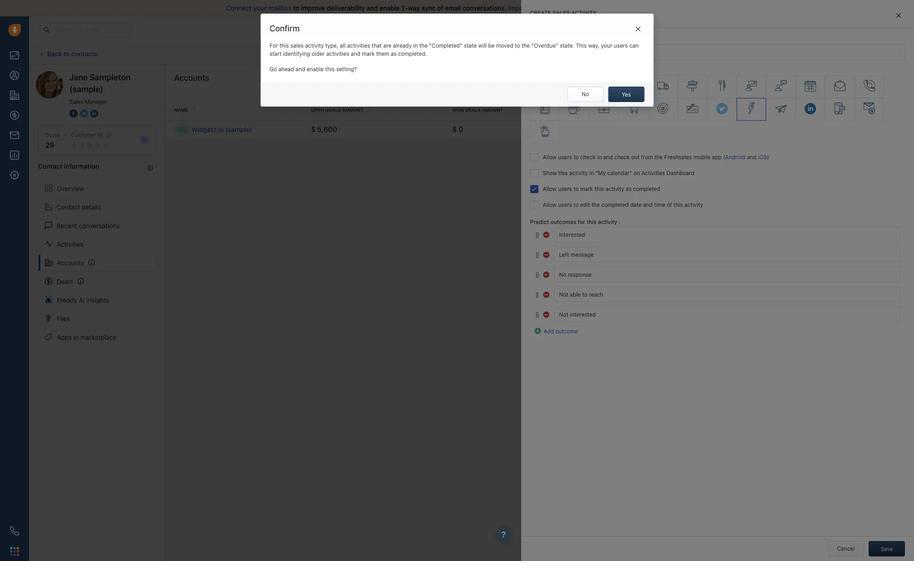Task type: describe. For each thing, give the bounding box(es) containing it.
in left "my
[[590, 170, 594, 177]]

contacted
[[607, 107, 636, 112]]

related contacts
[[735, 107, 783, 112]]

show
[[543, 170, 557, 177]]

create
[[530, 10, 551, 16]]

allow for allow users to mark this activity as completed
[[543, 186, 557, 193]]

your trial ends in 21 days
[[666, 26, 726, 32]]

1 horizontal spatial completed
[[633, 186, 660, 193]]

activity up a
[[572, 10, 597, 16]]

call link
[[582, 46, 610, 61]]

this down dashboard
[[674, 202, 683, 208]]

recent conversations
[[57, 222, 120, 229]]

no
[[582, 91, 589, 98]]

state.
[[560, 42, 574, 49]]

improve
[[301, 4, 325, 12]]

already
[[393, 42, 412, 49]]

to right back
[[64, 50, 70, 58]]

ahead
[[278, 66, 294, 73]]

in up "my
[[597, 154, 602, 161]]

contact details
[[57, 203, 101, 211]]

sms
[[643, 50, 655, 57]]

sync
[[422, 4, 436, 12]]

$ 0
[[452, 125, 463, 134]]

contact for contact information
[[38, 163, 62, 170]]

moved
[[496, 42, 513, 49]]

linkedin circled image
[[90, 109, 98, 118]]

send email image
[[824, 26, 831, 33]]

dialog containing create sales activity
[[521, 0, 914, 561]]

allow for allow users to check in and check out from the freshsales mobile app ( android and ios )
[[543, 154, 557, 161]]

0 horizontal spatial accounts
[[57, 259, 84, 267]]

1 ui drag handle image from the top
[[535, 272, 540, 279]]

updates available. click to refresh. link
[[418, 45, 525, 62]]

in inside for this sales activity type, all activities that are already in the "completed" state will be moved to the "overdue" state. this way, your users can start identifying older activities and mark them as completed.
[[413, 42, 418, 49]]

to up predict outcomes for this activity :
[[574, 186, 579, 193]]

(sample) inside jane sampleton (sample) sales manager
[[69, 84, 103, 94]]

back to contacts link
[[38, 47, 98, 61]]

widgetz.io
[[191, 126, 224, 134]]

minus filled image for 2nd ui drag handle icon from the top
[[543, 290, 551, 298]]

are
[[383, 42, 392, 49]]

29
[[45, 141, 54, 149]]

and left ios link
[[747, 154, 757, 161]]

older
[[312, 50, 325, 57]]

apps in marketplace
[[57, 333, 116, 341]]

users for check
[[558, 154, 572, 161]]

freddy ai insights
[[57, 296, 109, 304]]

type,
[[325, 42, 338, 49]]

ui drag handle image for 2nd minus filled icon
[[535, 312, 540, 318]]

0 horizontal spatial time
[[638, 107, 649, 112]]

conversations.
[[463, 4, 507, 12]]

to inside for this sales activity type, all activities that are already in the "completed" state will be moved to the "overdue" state. this way, your users can start identifying older activities and mark them as completed.
[[515, 42, 520, 49]]

updates
[[431, 50, 453, 57]]

apps
[[57, 333, 72, 341]]

add outcome link
[[535, 327, 578, 335]]

trial
[[678, 26, 688, 32]]

files
[[57, 315, 70, 322]]

dashboard
[[667, 170, 695, 177]]

be
[[488, 42, 495, 49]]

"my
[[596, 170, 606, 177]]

create sales activity
[[530, 10, 597, 16]]

connect your mailbox link
[[226, 4, 293, 12]]

as inside dialog
[[626, 186, 632, 193]]

won deals amount
[[452, 107, 503, 112]]

widgetz.io (sample)
[[191, 126, 252, 134]]

last contacted time
[[594, 107, 649, 112]]

last
[[594, 107, 606, 112]]

2 ui drag handle image from the top
[[535, 292, 540, 298]]

ui drag handle image for 2nd minus filled icon from the bottom of the dialog containing create sales activity
[[535, 232, 540, 239]]

explore plans link
[[738, 24, 783, 35]]

allow for allow users to edit the completed date and time of this activity
[[543, 202, 557, 208]]

tab panel containing create sales activity
[[521, 0, 914, 561]]

plus filled image
[[535, 327, 542, 334]]

sms button
[[629, 46, 659, 61]]

deals for open
[[325, 107, 341, 112]]

won
[[452, 107, 464, 112]]

ios link
[[758, 154, 767, 161]]

app
[[712, 154, 722, 161]]

what's new image
[[848, 27, 855, 33]]

"completed"
[[429, 42, 463, 49]]

facebook circled image
[[69, 109, 78, 118]]

the right edit
[[592, 202, 600, 208]]

for this sales activity type, all activities that are already in the "completed" state will be moved to the "overdue" state. this way, your users can start identifying older activities and mark them as completed.
[[270, 42, 639, 57]]

confirm dialog
[[261, 14, 654, 107]]

of inside tab panel
[[667, 202, 672, 208]]

phone image
[[10, 527, 19, 536]]

to right mailbox at the left
[[293, 4, 299, 12]]

activity inside for this sales activity type, all activities that are already in the "completed" state will be moved to the "overdue" state. this way, your users can start identifying older activities and mark them as completed.
[[305, 42, 324, 49]]

ai
[[79, 296, 85, 304]]

the up completed.
[[419, 42, 428, 49]]

:
[[619, 219, 621, 226]]

in right apps at the bottom left of page
[[74, 333, 79, 341]]

customer fit
[[71, 132, 103, 138]]

add for add outcome
[[544, 328, 554, 335]]

minus filled image for 2nd ui drag handle image from the bottom
[[543, 250, 551, 258]]

date
[[630, 202, 642, 208]]

import all your sales data link
[[508, 4, 586, 12]]

freshsales
[[664, 154, 692, 161]]

users for mark
[[558, 186, 572, 193]]

amount for won deals amount
[[482, 107, 503, 112]]

scratch.
[[679, 4, 704, 12]]

(
[[723, 154, 725, 161]]

connect
[[226, 4, 252, 12]]

1 horizontal spatial all
[[530, 4, 537, 12]]

1 horizontal spatial (sample)
[[225, 126, 252, 134]]

phone element
[[5, 522, 24, 540]]

0
[[459, 125, 463, 134]]

on
[[634, 170, 640, 177]]

out
[[631, 154, 640, 161]]

details
[[82, 203, 101, 211]]

way,
[[588, 42, 600, 49]]

email button
[[545, 46, 577, 61]]

this left setting?
[[325, 66, 335, 73]]

activity left : at right
[[598, 219, 617, 226]]

users for edit
[[558, 202, 572, 208]]

your inside for this sales activity type, all activities that are already in the "completed" state will be moved to the "overdue" state. this way, your users can start identifying older activities and mark them as completed.
[[601, 42, 612, 49]]

1 horizontal spatial mark
[[580, 186, 593, 193]]

2 ui drag handle image from the top
[[535, 252, 540, 259]]

score 29
[[45, 132, 60, 149]]

freshworks switcher image
[[10, 547, 19, 556]]

explore
[[743, 26, 763, 33]]

$ for $ 0
[[452, 125, 457, 134]]

in left 21
[[702, 26, 706, 32]]

29 button
[[45, 141, 54, 149]]

sales inside for this sales activity type, all activities that are already in the "completed" state will be moved to the "overdue" state. this way, your users can start identifying older activities and mark them as completed.
[[290, 42, 304, 49]]

Search your CRM... text field
[[40, 22, 131, 37]]

setting?
[[336, 66, 357, 73]]

data
[[571, 4, 584, 12]]

add account button
[[854, 74, 905, 89]]

your left mailbox at the left
[[253, 4, 267, 12]]

for
[[270, 42, 278, 49]]

twitter circled image
[[80, 109, 88, 118]]

0 horizontal spatial of
[[437, 4, 443, 12]]

days
[[715, 26, 726, 32]]

activity left "my
[[569, 170, 588, 177]]



Task type: locate. For each thing, give the bounding box(es) containing it.
0 horizontal spatial mark
[[362, 50, 375, 57]]

activity left a
[[572, 36, 591, 43]]

add inside add account button
[[868, 78, 878, 84]]

time right date
[[654, 202, 665, 208]]

1 horizontal spatial from
[[664, 4, 678, 12]]

1 horizontal spatial time
[[654, 202, 665, 208]]

save
[[881, 546, 893, 553]]

this down "my
[[595, 186, 604, 193]]

0 vertical spatial all
[[530, 4, 537, 12]]

2-
[[401, 4, 408, 12]]

add account
[[868, 78, 900, 84]]

0 horizontal spatial from
[[641, 154, 653, 161]]

add right plus filled image
[[544, 328, 554, 335]]

and right ahead
[[296, 66, 305, 73]]

0 vertical spatial from
[[664, 4, 678, 12]]

all inside for this sales activity type, all activities that are already in the "completed" state will be moved to the "overdue" state. this way, your users can start identifying older activities and mark them as completed.
[[340, 42, 346, 49]]

1 deals from the left
[[325, 107, 341, 112]]

completed
[[633, 186, 660, 193], [602, 202, 629, 208]]

ui drag handle image
[[535, 272, 540, 279], [535, 292, 540, 298]]

2 minus filled image from the top
[[543, 270, 551, 278]]

accounts up deals
[[57, 259, 84, 267]]

related
[[735, 107, 756, 112]]

edit
[[580, 202, 590, 208]]

this right show
[[558, 170, 568, 177]]

refresh.
[[501, 50, 521, 57]]

1 vertical spatial ui drag handle image
[[535, 252, 540, 259]]

from inside dialog
[[641, 154, 653, 161]]

0 horizontal spatial as
[[391, 50, 397, 57]]

0 horizontal spatial all
[[340, 42, 346, 49]]

$ for $ 5,600
[[311, 125, 316, 134]]

1 vertical spatial completed
[[602, 202, 629, 208]]

1 vertical spatial mark
[[580, 186, 593, 193]]

mng settings image
[[147, 165, 153, 171]]

1 vertical spatial add
[[544, 328, 554, 335]]

mailbox
[[268, 4, 292, 12]]

activity down dashboard
[[685, 202, 703, 208]]

accounts up name
[[174, 73, 209, 83]]

0 vertical spatial minus filled image
[[543, 230, 551, 238]]

0 horizontal spatial amount
[[342, 107, 363, 112]]

$ left 5,600
[[311, 125, 316, 134]]

(sample) down the jane
[[69, 84, 103, 94]]

contacts
[[71, 50, 98, 58], [757, 107, 783, 112]]

deals
[[325, 107, 341, 112], [465, 107, 481, 112]]

tab panel
[[521, 0, 914, 561]]

your right "give"
[[543, 36, 555, 43]]

name
[[174, 107, 188, 112]]

0 vertical spatial (sample)
[[69, 84, 103, 94]]

cancel button
[[828, 541, 864, 557]]

1 vertical spatial time
[[654, 202, 665, 208]]

email
[[558, 50, 572, 57]]

activity down "show this activity in "my calendar" on activities dashboard"
[[606, 186, 624, 193]]

1 vertical spatial (sample)
[[225, 126, 252, 134]]

as inside for this sales activity type, all activities that are already in the "completed" state will be moved to the "overdue" state. this way, your users can start identifying older activities and mark them as completed.
[[391, 50, 397, 57]]

1 horizontal spatial amount
[[482, 107, 503, 112]]

0 horizontal spatial activities
[[57, 240, 83, 248]]

minus filled image down predict
[[543, 230, 551, 238]]

no button
[[567, 87, 604, 102]]

of right date
[[667, 202, 672, 208]]

from right out
[[641, 154, 653, 161]]

yes button
[[608, 87, 645, 102]]

freddy
[[57, 296, 77, 304]]

0 horizontal spatial deals
[[325, 107, 341, 112]]

of
[[437, 4, 443, 12], [667, 202, 672, 208]]

0 vertical spatial mark
[[362, 50, 375, 57]]

give your sales activity a name
[[530, 36, 611, 43]]

1 horizontal spatial start
[[648, 4, 662, 12]]

this
[[280, 42, 289, 49], [325, 66, 335, 73], [558, 170, 568, 177], [595, 186, 604, 193], [674, 202, 683, 208], [587, 219, 597, 226]]

call
[[595, 50, 605, 57]]

mark inside for this sales activity type, all activities that are already in the "completed" state will be moved to the "overdue" state. this way, your users can start identifying older activities and mark them as completed.
[[362, 50, 375, 57]]

0 horizontal spatial contacts
[[71, 50, 98, 58]]

ios
[[758, 154, 767, 161]]

0 horizontal spatial start
[[270, 50, 282, 57]]

activities down the type,
[[326, 50, 349, 57]]

1 horizontal spatial check
[[614, 154, 630, 161]]

allow users to edit the completed date and time of this activity
[[543, 202, 703, 208]]

2 vertical spatial minus filled image
[[543, 290, 551, 298]]

start down for
[[270, 50, 282, 57]]

0 vertical spatial completed
[[633, 186, 660, 193]]

your up call
[[601, 42, 612, 49]]

2 minus filled image from the top
[[543, 310, 551, 318]]

1 vertical spatial contacts
[[757, 107, 783, 112]]

identifying
[[283, 50, 310, 57]]

add inside add outcome link
[[544, 328, 554, 335]]

0 vertical spatial as
[[391, 50, 397, 57]]

contacts down search your crm... text field
[[71, 50, 98, 58]]

1 horizontal spatial accounts
[[174, 73, 209, 83]]

3 minus filled image from the top
[[543, 290, 551, 298]]

5,600
[[317, 125, 337, 134]]

1 ui drag handle image from the top
[[535, 232, 540, 239]]

1 horizontal spatial as
[[626, 186, 632, 193]]

0 vertical spatial activities
[[347, 42, 370, 49]]

0 vertical spatial enable
[[380, 4, 400, 12]]

1 vertical spatial minus filled image
[[543, 310, 551, 318]]

and inside for this sales activity type, all activities that are already in the "completed" state will be moved to the "overdue" state. this way, your users can start identifying older activities and mark them as completed.
[[351, 50, 360, 57]]

1 $ from the left
[[311, 125, 316, 134]]

accounts
[[174, 73, 209, 83], [57, 259, 84, 267]]

for
[[578, 219, 585, 226]]

state
[[464, 42, 477, 49]]

0 vertical spatial start
[[648, 4, 662, 12]]

allow up show
[[543, 154, 557, 161]]

amount right the 'won'
[[482, 107, 503, 112]]

time right contacted
[[638, 107, 649, 112]]

deals right the 'won'
[[465, 107, 481, 112]]

activities down allow users to check in and check out from the freshsales mobile app ( android and ios ) on the right top of the page
[[642, 170, 665, 177]]

deliverability
[[327, 4, 365, 12]]

enable left 2-
[[380, 4, 400, 12]]

will
[[478, 42, 487, 49]]

to up "allow users to mark this activity as completed"
[[574, 154, 579, 161]]

android
[[725, 154, 746, 161]]

add for add account
[[868, 78, 878, 84]]

0 vertical spatial ui drag handle image
[[535, 232, 540, 239]]

time inside dialog
[[654, 202, 665, 208]]

$ left 0
[[452, 125, 457, 134]]

1 vertical spatial activities
[[57, 240, 83, 248]]

0 horizontal spatial (sample)
[[69, 84, 103, 94]]

1 allow from the top
[[543, 154, 557, 161]]

enable inside confirm dialog
[[307, 66, 324, 73]]

2 vertical spatial ui drag handle image
[[535, 312, 540, 318]]

mark up edit
[[580, 186, 593, 193]]

deals for won
[[465, 107, 481, 112]]

outcome
[[556, 328, 578, 335]]

them
[[376, 50, 389, 57]]

a
[[592, 36, 595, 43]]

1 vertical spatial allow
[[543, 186, 557, 193]]

to left edit
[[574, 202, 579, 208]]

and up "my
[[603, 154, 613, 161]]

allow down show
[[543, 186, 557, 193]]

contact up recent
[[57, 203, 80, 211]]

1 vertical spatial ui drag handle image
[[535, 292, 540, 298]]

1 vertical spatial of
[[667, 202, 672, 208]]

check left out
[[614, 154, 630, 161]]

contact information
[[38, 163, 99, 170]]

activity
[[572, 10, 597, 16], [572, 36, 591, 43], [305, 42, 324, 49], [569, 170, 588, 177], [606, 186, 624, 193], [685, 202, 703, 208], [598, 219, 617, 226]]

0 vertical spatial add
[[868, 78, 878, 84]]

2 $ from the left
[[452, 125, 457, 134]]

have
[[624, 4, 638, 12]]

all right the type,
[[340, 42, 346, 49]]

enable
[[380, 4, 400, 12], [307, 66, 324, 73]]

to up "refresh."
[[515, 42, 520, 49]]

minus filled image for 1st ui drag handle icon from the top of the dialog containing create sales activity
[[543, 270, 551, 278]]

back
[[47, 50, 62, 58]]

2 vertical spatial allow
[[543, 202, 557, 208]]

minus filled image
[[543, 250, 551, 258], [543, 270, 551, 278], [543, 290, 551, 298]]

1 vertical spatial start
[[270, 50, 282, 57]]

open deals amount
[[311, 107, 363, 112]]

so
[[586, 4, 593, 12]]

1 horizontal spatial enable
[[380, 4, 400, 12]]

minus filled image
[[543, 230, 551, 238], [543, 310, 551, 318]]

minus filled image up add outcome link
[[543, 310, 551, 318]]

1 horizontal spatial deals
[[465, 107, 481, 112]]

this inside for this sales activity type, all activities that are already in the "completed" state will be moved to the "overdue" state. this way, your users can start identifying older activities and mark them as completed.
[[280, 42, 289, 49]]

users
[[614, 42, 628, 49], [558, 154, 572, 161], [558, 186, 572, 193], [558, 202, 572, 208]]

0 vertical spatial activities
[[642, 170, 665, 177]]

as down are at the top left of the page
[[391, 50, 397, 57]]

1 vertical spatial as
[[626, 186, 632, 193]]

contact down 29 button
[[38, 163, 62, 170]]

all right import
[[530, 4, 537, 12]]

0 horizontal spatial $
[[311, 125, 316, 134]]

1 amount from the left
[[342, 107, 363, 112]]

None text field
[[554, 227, 901, 242], [554, 267, 901, 282], [554, 227, 901, 242], [554, 267, 901, 282]]

predict
[[530, 219, 549, 226]]

activity up older
[[305, 42, 324, 49]]

$
[[311, 125, 316, 134], [452, 125, 457, 134]]

completed down on
[[633, 186, 660, 193]]

activities
[[642, 170, 665, 177], [57, 240, 83, 248]]

1 vertical spatial minus filled image
[[543, 270, 551, 278]]

the left "give"
[[522, 42, 530, 49]]

available.
[[454, 50, 478, 57]]

start
[[648, 4, 662, 12], [270, 50, 282, 57]]

that
[[372, 42, 382, 49]]

email
[[445, 4, 461, 12]]

1 minus filled image from the top
[[543, 230, 551, 238]]

2 deals from the left
[[465, 107, 481, 112]]

save button
[[869, 541, 905, 557]]

3 ui drag handle image from the top
[[535, 312, 540, 318]]

start inside for this sales activity type, all activities that are already in the "completed" state will be moved to the "overdue" state. this way, your users can start identifying older activities and mark them as completed.
[[270, 50, 282, 57]]

0 vertical spatial contacts
[[71, 50, 98, 58]]

deals right the open
[[325, 107, 341, 112]]

0 vertical spatial time
[[638, 107, 649, 112]]

yes
[[622, 91, 631, 98]]

enable down older
[[307, 66, 324, 73]]

mark down that
[[362, 50, 375, 57]]

from left scratch.
[[664, 4, 678, 12]]

from
[[664, 4, 678, 12], [641, 154, 653, 161]]

cancel
[[837, 545, 855, 552]]

completed up : at right
[[602, 202, 629, 208]]

1 horizontal spatial activities
[[642, 170, 665, 177]]

(sample) right widgetz.io
[[225, 126, 252, 134]]

check
[[580, 154, 596, 161], [614, 154, 630, 161]]

explore plans
[[743, 26, 778, 33]]

to down be
[[494, 50, 499, 57]]

android link
[[725, 154, 746, 161]]

2 amount from the left
[[482, 107, 503, 112]]

completed.
[[398, 50, 427, 57]]

the
[[419, 42, 428, 49], [522, 42, 530, 49], [655, 154, 663, 161], [592, 202, 600, 208]]

1 horizontal spatial contacts
[[757, 107, 783, 112]]

your
[[253, 4, 267, 12], [538, 4, 552, 12], [543, 36, 555, 43], [601, 42, 612, 49]]

amount right the open
[[342, 107, 363, 112]]

customer
[[71, 132, 96, 138]]

activities inside tab panel
[[642, 170, 665, 177]]

and up setting?
[[351, 50, 360, 57]]

0 horizontal spatial completed
[[602, 202, 629, 208]]

manager
[[85, 98, 107, 105]]

0 horizontal spatial add
[[544, 328, 554, 335]]

contact
[[38, 163, 62, 170], [57, 203, 80, 211]]

1 horizontal spatial $
[[452, 125, 457, 134]]

users inside for this sales activity type, all activities that are already in the "completed" state will be moved to the "overdue" state. this way, your users can start identifying older activities and mark them as completed.
[[614, 42, 628, 49]]

recent
[[57, 222, 77, 229]]

1 horizontal spatial add
[[868, 78, 878, 84]]

ui drag handle image
[[535, 232, 540, 239], [535, 252, 540, 259], [535, 312, 540, 318]]

contact for contact details
[[57, 203, 80, 211]]

in up completed.
[[413, 42, 418, 49]]

1 vertical spatial contact
[[57, 203, 80, 211]]

allow up predict
[[543, 202, 557, 208]]

1 vertical spatial all
[[340, 42, 346, 49]]

activities down recent
[[57, 240, 83, 248]]

add left account
[[868, 78, 878, 84]]

your right import
[[538, 4, 552, 12]]

Give your sales activity a name text field
[[530, 45, 905, 60]]

start right have at the right top
[[648, 4, 662, 12]]

3 allow from the top
[[543, 202, 557, 208]]

check up "my
[[580, 154, 596, 161]]

0 vertical spatial contact
[[38, 163, 62, 170]]

1 vertical spatial activities
[[326, 50, 349, 57]]

this right the for
[[587, 219, 597, 226]]

1 vertical spatial accounts
[[57, 259, 84, 267]]

2 allow from the top
[[543, 186, 557, 193]]

jane sampleton (sample) sales manager
[[69, 73, 131, 105]]

activities left that
[[347, 42, 370, 49]]

1 vertical spatial enable
[[307, 66, 324, 73]]

as up allow users to edit the completed date and time of this activity
[[626, 186, 632, 193]]

2 check from the left
[[614, 154, 630, 161]]

import
[[508, 4, 528, 12]]

jane
[[69, 73, 88, 82]]

0 vertical spatial allow
[[543, 154, 557, 161]]

and right deliverability
[[367, 4, 378, 12]]

to right have at the right top
[[640, 4, 646, 12]]

amount for open deals amount
[[342, 107, 363, 112]]

0 horizontal spatial check
[[580, 154, 596, 161]]

1 minus filled image from the top
[[543, 250, 551, 258]]

allow users to check in and check out from the freshsales mobile app ( android and ios )
[[543, 154, 769, 161]]

score
[[45, 132, 60, 138]]

0 horizontal spatial enable
[[307, 66, 324, 73]]

dialog
[[521, 0, 914, 561]]

0 vertical spatial of
[[437, 4, 443, 12]]

of right sync
[[437, 4, 443, 12]]

0 vertical spatial ui drag handle image
[[535, 272, 540, 279]]

conversations
[[79, 222, 120, 229]]

and right date
[[643, 202, 653, 208]]

"overdue"
[[531, 42, 558, 49]]

your inside tab panel
[[543, 36, 555, 43]]

1 check from the left
[[580, 154, 596, 161]]

predict outcomes for this activity :
[[530, 219, 621, 226]]

0 vertical spatial minus filled image
[[543, 250, 551, 258]]

1 vertical spatial from
[[641, 154, 653, 161]]

the left freshsales
[[655, 154, 663, 161]]

contacts right the related
[[757, 107, 783, 112]]

None text field
[[554, 247, 901, 262], [554, 287, 901, 302], [554, 307, 901, 322], [554, 247, 901, 262], [554, 287, 901, 302], [554, 307, 901, 322]]

0 vertical spatial accounts
[[174, 73, 209, 83]]

mark
[[362, 50, 375, 57], [580, 186, 593, 193]]

this right for
[[280, 42, 289, 49]]

1 horizontal spatial of
[[667, 202, 672, 208]]



Task type: vqa. For each thing, say whether or not it's contained in the screenshot.
save
yes



